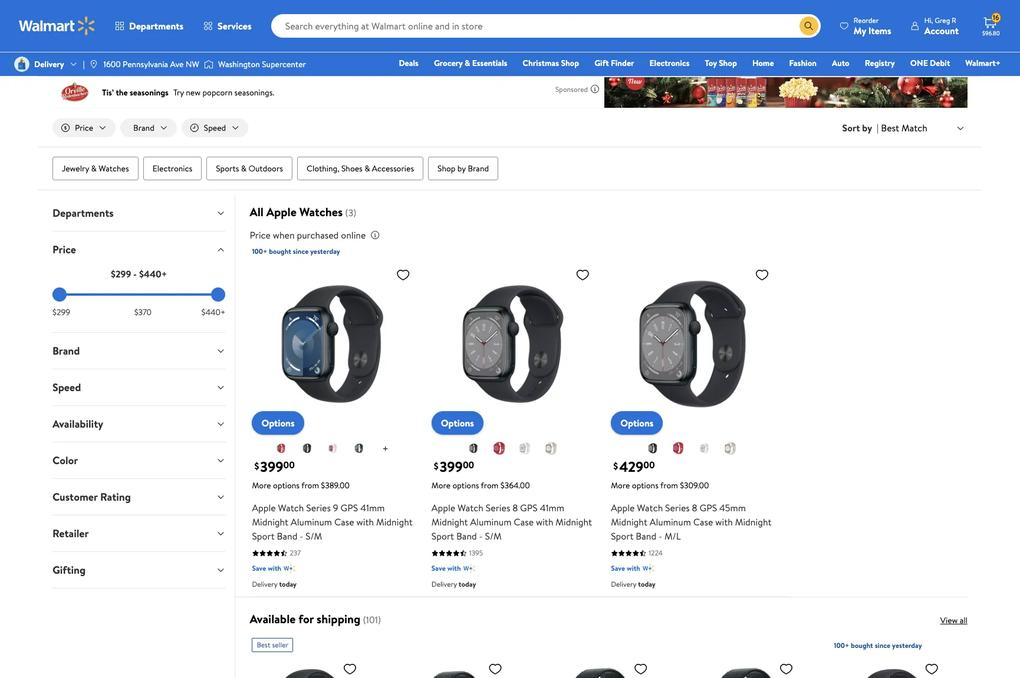 Task type: vqa. For each thing, say whether or not it's contained in the screenshot.
Cards in 'link'
no



Task type: locate. For each thing, give the bounding box(es) containing it.
$ up more options from $389.00
[[254, 460, 259, 473]]

2 series from the left
[[486, 502, 510, 515]]

$ inside $ 429 00
[[613, 460, 618, 473]]

options link up (product)red image
[[252, 412, 304, 435]]

1 horizontal spatial $ 399 00
[[434, 457, 474, 477]]

0 horizontal spatial 399
[[260, 457, 283, 477]]

watch down more options from $309.00
[[637, 502, 663, 515]]

gps inside apple watch series 8 gps 41mm midnight aluminum case with midnight sport band - s/m
[[520, 502, 538, 515]]

1 vertical spatial brand
[[468, 163, 489, 175]]

aluminum up m/l at the right of page
[[650, 516, 691, 529]]

legal information image
[[370, 231, 380, 240]]

best for best seller
[[257, 641, 270, 651]]

Search search field
[[271, 14, 821, 38]]

grocery
[[434, 57, 463, 69]]

aluminum inside apple watch series 8 gps 41mm midnight aluminum case with midnight sport band - s/m
[[470, 516, 512, 529]]

red image up $309.00
[[672, 442, 686, 456]]

walmart plus image
[[284, 563, 296, 575], [463, 563, 475, 575]]

departments up 1600 pennsylvania ave nw
[[129, 19, 183, 32]]

home
[[752, 57, 774, 69]]

41mm inside apple watch series 9 gps 41mm midnight aluminum case with midnight sport band - s/m
[[360, 502, 385, 515]]

options for apple watch series 8 gps 41mm midnight aluminum case with midnight sport band - s/m
[[453, 480, 479, 492]]

yesterday down the purchased
[[310, 247, 340, 257]]

1 delivery today from the left
[[252, 580, 297, 590]]

1 gps from the left
[[341, 502, 358, 515]]

series for apple watch series 9 gps 41mm midnight aluminum case with midnight sport band - s/m
[[306, 502, 331, 515]]

0 vertical spatial speed button
[[181, 119, 248, 137]]

apple inside apple watch series 9 gps 41mm midnight aluminum case with midnight sport band - s/m
[[252, 502, 276, 515]]

today down 237 at the bottom of the page
[[279, 580, 297, 590]]

apple down the '429'
[[611, 502, 635, 515]]

0 horizontal spatial options
[[273, 480, 300, 492]]

0 horizontal spatial since
[[293, 247, 309, 257]]

registry link
[[860, 57, 900, 70]]

add to favorites list, apple watch series 8 gps 41mm midnight aluminum case with midnight sport band - s/m image
[[576, 268, 590, 282]]

1 horizontal spatial shop
[[561, 57, 579, 69]]

0 horizontal spatial silver image
[[352, 442, 366, 456]]

2 horizontal spatial delivery today
[[611, 580, 656, 590]]

sport inside apple watch series 8 gps 41mm midnight aluminum case with midnight sport band - s/m
[[431, 530, 454, 543]]

apple watch series 8 gps 41mm midnight aluminum case with midnight sport band - s/m image
[[431, 263, 594, 426]]

by
[[862, 121, 872, 134], [457, 163, 466, 175]]

1 walmart plus image from the left
[[284, 563, 296, 575]]

price
[[75, 122, 93, 134], [250, 229, 271, 242], [52, 242, 76, 257]]

1 8 from the left
[[513, 502, 518, 515]]

color
[[52, 453, 78, 468]]

1 horizontal spatial  image
[[89, 60, 99, 69]]

2 case from the left
[[514, 516, 534, 529]]

0 horizontal spatial speed
[[52, 380, 81, 395]]

watch for apple watch series 8 gps 45mm midnight aluminum case with midnight sport band - m/l
[[637, 502, 663, 515]]

silver image right pink image on the bottom of page
[[352, 442, 366, 456]]

midnight image
[[300, 442, 314, 456], [646, 442, 660, 456]]

from
[[301, 480, 319, 492], [481, 480, 498, 492], [660, 480, 678, 492]]

$ for apple watch series 9 gps 41mm midnight aluminum case with midnight sport band - s/m
[[254, 460, 259, 473]]

100+ up apple watch se (2023) gps 44mm midnight aluminum case with midnight sport band - m/l image at the right of page
[[834, 641, 849, 651]]

$440+
[[139, 268, 167, 281], [201, 307, 225, 318]]

399 for apple watch series 8 gps 41mm midnight aluminum case with midnight sport band - s/m
[[440, 457, 463, 477]]

0 vertical spatial by
[[862, 121, 872, 134]]

delivery for apple watch series 9 gps 41mm midnight aluminum case with midnight sport band - s/m
[[252, 580, 277, 590]]

1 horizontal spatial electronics
[[650, 57, 690, 69]]

shop by brand
[[438, 163, 489, 175]]

watches right jewelry
[[99, 163, 129, 175]]

2 sport from the left
[[431, 530, 454, 543]]

0 horizontal spatial product group
[[252, 634, 381, 679]]

1 horizontal spatial $
[[434, 460, 439, 473]]

apple watch series 8 gps 41mm midnight aluminum case with midnight sport band - s/m
[[431, 502, 592, 543]]

customer rating tab
[[43, 479, 235, 515]]

3 aluminum from the left
[[650, 516, 691, 529]]

s/m inside apple watch series 8 gps 41mm midnight aluminum case with midnight sport band - s/m
[[485, 530, 502, 543]]

silver image left starlight image
[[518, 442, 532, 456]]

case down $309.00
[[693, 516, 713, 529]]

$ 429 00
[[613, 457, 655, 477]]

 image down walmart image
[[14, 57, 29, 72]]

8 inside apple watch series 8 gps 41mm midnight aluminum case with midnight sport band - s/m
[[513, 502, 518, 515]]

series inside apple watch series 8 gps 45mm midnight aluminum case with midnight sport band - m/l
[[665, 502, 690, 515]]

series down $309.00
[[665, 502, 690, 515]]

supercenter
[[262, 58, 306, 70]]

3 from from the left
[[660, 480, 678, 492]]

options for 429
[[620, 417, 654, 430]]

45mm
[[719, 502, 746, 515]]

2 horizontal spatial series
[[665, 502, 690, 515]]

home link
[[747, 57, 779, 70]]

1 horizontal spatial midnight image
[[646, 442, 660, 456]]

2 horizontal spatial today
[[638, 580, 656, 590]]

1 options from the left
[[261, 417, 295, 430]]

purchased
[[297, 229, 339, 242]]

1 band from the left
[[277, 530, 297, 543]]

1 horizontal spatial |
[[877, 121, 879, 134]]

band up 1224
[[636, 530, 656, 543]]

1 399 from the left
[[260, 457, 283, 477]]

best inside dropdown button
[[881, 121, 899, 134]]

speed inside sort and filter section element
[[204, 122, 226, 134]]

2 horizontal spatial from
[[660, 480, 678, 492]]

2 today from the left
[[459, 580, 476, 590]]

walmart plus image down 237 at the bottom of the page
[[284, 563, 296, 575]]

1 midnight image from the left
[[300, 442, 314, 456]]

00 down (product)red image
[[283, 459, 295, 472]]

1 vertical spatial electronics link
[[143, 157, 202, 180]]

gifting
[[52, 563, 86, 578]]

brand inside sort and filter section element
[[133, 122, 154, 134]]

band for apple watch series 9 gps 41mm midnight aluminum case with midnight sport band - s/m
[[277, 530, 297, 543]]

color tab
[[43, 443, 235, 479]]

2 save from the left
[[431, 564, 446, 574]]

0 vertical spatial brand
[[133, 122, 154, 134]]

1 aluminum from the left
[[291, 516, 332, 529]]

speed
[[204, 122, 226, 134], [52, 380, 81, 395]]

1 horizontal spatial by
[[862, 121, 872, 134]]

2 red image from the left
[[672, 442, 686, 456]]

rating
[[100, 490, 131, 505]]

1 horizontal spatial aluminum
[[470, 516, 512, 529]]

aluminum inside apple watch series 8 gps 45mm midnight aluminum case with midnight sport band - m/l
[[650, 516, 691, 529]]

$ 399 00 down (product)red image
[[254, 457, 295, 477]]

s/m down more options from $389.00
[[306, 530, 322, 543]]

3 today from the left
[[638, 580, 656, 590]]

2 41mm from the left
[[540, 502, 564, 515]]

speed up sports
[[204, 122, 226, 134]]

electronics for the rightmost electronics link
[[650, 57, 690, 69]]

sort
[[842, 121, 860, 134]]

- inside apple watch series 9 gps 41mm midnight aluminum case with midnight sport band - s/m
[[300, 530, 303, 543]]

more
[[252, 480, 271, 492], [431, 480, 451, 492], [611, 480, 630, 492]]

8
[[513, 502, 518, 515], [692, 502, 697, 515]]

2 horizontal spatial silver image
[[698, 442, 712, 456]]

bought up apple watch se (2023) gps 44mm midnight aluminum case with midnight sport band - m/l image at the right of page
[[851, 641, 873, 651]]

$ for apple watch series 8 gps 41mm midnight aluminum case with midnight sport band - s/m
[[434, 460, 439, 473]]

2 horizontal spatial shop
[[719, 57, 737, 69]]

00 down midnight image
[[463, 459, 474, 472]]

from for apple watch series 8 gps 41mm midnight aluminum case with midnight sport band - s/m
[[481, 480, 498, 492]]

view all
[[940, 615, 968, 627]]

since up apple watch se (2023) gps 44mm midnight aluminum case with midnight sport band - m/l image at the right of page
[[875, 641, 890, 651]]

0 vertical spatial watches
[[99, 163, 129, 175]]

best left "match" at the top
[[881, 121, 899, 134]]

best left seller
[[257, 641, 270, 651]]

band up 237 at the bottom of the page
[[277, 530, 297, 543]]

1 vertical spatial yesterday
[[892, 641, 922, 651]]

shop inside christmas shop link
[[561, 57, 579, 69]]

- inside apple watch series 8 gps 41mm midnight aluminum case with midnight sport band - s/m
[[479, 530, 483, 543]]

options up $ 429 00
[[620, 417, 654, 430]]

case down 9
[[334, 516, 354, 529]]

$ up more options from $364.00
[[434, 460, 439, 473]]

delivery today down 1395
[[431, 580, 476, 590]]

delivery
[[34, 58, 64, 70], [252, 580, 277, 590], [431, 580, 457, 590], [611, 580, 636, 590]]

0 vertical spatial departments
[[129, 19, 183, 32]]

apple watch series 8 gps 45mm midnight aluminum case with midnight sport band - m/l image
[[611, 263, 774, 426]]

00 for apple watch series 8 gps 41mm midnight aluminum case with midnight sport band - s/m
[[463, 459, 474, 472]]

since down price when purchased online
[[293, 247, 309, 257]]

price button for sort and filter section element
[[52, 119, 116, 137]]

2 399 from the left
[[440, 457, 463, 477]]

case for apple watch series 9 gps 41mm midnight aluminum case with midnight sport band - s/m
[[334, 516, 354, 529]]

today down walmart plus image
[[638, 580, 656, 590]]

3 delivery today from the left
[[611, 580, 656, 590]]

1 vertical spatial departments
[[52, 206, 114, 221]]

gps for apple watch series 8 gps 45mm midnight aluminum case with midnight sport band - m/l
[[700, 502, 717, 515]]

2 $ from the left
[[434, 460, 439, 473]]

3 watch from the left
[[637, 502, 663, 515]]

price button up jewelry
[[52, 119, 116, 137]]

from left the $364.00
[[481, 480, 498, 492]]

watches up the purchased
[[299, 204, 343, 220]]

0 horizontal spatial watches
[[99, 163, 129, 175]]

00 inside $ 429 00
[[643, 459, 655, 472]]

series inside apple watch series 9 gps 41mm midnight aluminum case with midnight sport band - s/m
[[306, 502, 331, 515]]

electronics for leftmost electronics link
[[152, 163, 192, 175]]

options
[[261, 417, 295, 430], [441, 417, 474, 430], [620, 417, 654, 430]]

options link up midnight image
[[431, 412, 483, 435]]

today
[[279, 580, 297, 590], [459, 580, 476, 590], [638, 580, 656, 590]]

0 vertical spatial 100+ bought since yesterday
[[252, 247, 340, 257]]

shop
[[561, 57, 579, 69], [719, 57, 737, 69], [438, 163, 456, 175]]

100+ bought since yesterday up apple watch se (2023) gps 44mm midnight aluminum case with midnight sport band - m/l image at the right of page
[[834, 641, 922, 651]]

41mm inside apple watch series 8 gps 41mm midnight aluminum case with midnight sport band - s/m
[[540, 502, 564, 515]]

walmart plus image down 1395
[[463, 563, 475, 575]]

today down 1395
[[459, 580, 476, 590]]

gift finder
[[594, 57, 634, 69]]

| inside sort and filter section element
[[877, 121, 879, 134]]

1 horizontal spatial s/m
[[485, 530, 502, 543]]

2 00 from the left
[[463, 459, 474, 472]]

1 vertical spatial best
[[257, 641, 270, 651]]

brand inside tab
[[52, 344, 80, 359]]

& right sports
[[241, 163, 247, 175]]

| left 'best match'
[[877, 121, 879, 134]]

delivery today down walmart plus image
[[611, 580, 656, 590]]

0 vertical spatial $440+
[[139, 268, 167, 281]]

- inside apple watch series 8 gps 45mm midnight aluminum case with midnight sport band - m/l
[[659, 530, 662, 543]]

2 8 from the left
[[692, 502, 697, 515]]

-
[[133, 268, 137, 281], [300, 530, 303, 543], [479, 530, 483, 543], [659, 530, 662, 543]]

series down the $364.00
[[486, 502, 510, 515]]

1 vertical spatial speed button
[[43, 370, 235, 406]]

r
[[952, 15, 956, 25]]

brand button
[[120, 119, 177, 137], [43, 333, 235, 369]]

red image for 429
[[672, 442, 686, 456]]

1 more from the left
[[252, 480, 271, 492]]

1 horizontal spatial 399
[[440, 457, 463, 477]]

sport for apple watch series 8 gps 45mm midnight aluminum case with midnight sport band - m/l
[[611, 530, 634, 543]]

walmart image
[[19, 17, 96, 35]]

3 save from the left
[[611, 564, 625, 574]]

1 sport from the left
[[252, 530, 275, 543]]

options link
[[252, 412, 304, 435], [431, 412, 483, 435], [611, 412, 663, 435]]

gps left 45mm
[[700, 502, 717, 515]]

2 aluminum from the left
[[470, 516, 512, 529]]

8 for 399
[[513, 502, 518, 515]]

1 horizontal spatial sport
[[431, 530, 454, 543]]

3 series from the left
[[665, 502, 690, 515]]

speed up availability
[[52, 380, 81, 395]]

| left 1600
[[83, 58, 85, 70]]

departments
[[129, 19, 183, 32], [52, 206, 114, 221]]

$96.80
[[982, 29, 1000, 37]]

product group
[[252, 634, 381, 679], [834, 634, 963, 679]]

1 vertical spatial $440+
[[201, 307, 225, 318]]

399 up more options from $364.00
[[440, 457, 463, 477]]

& for grocery
[[465, 57, 470, 69]]

1 options from the left
[[273, 480, 300, 492]]

2 silver image from the left
[[518, 442, 532, 456]]

series left 9
[[306, 502, 331, 515]]

2 horizontal spatial case
[[693, 516, 713, 529]]

departments inside dropdown button
[[52, 206, 114, 221]]

with inside apple watch series 9 gps 41mm midnight aluminum case with midnight sport band - s/m
[[356, 516, 374, 529]]

1 horizontal spatial save with
[[431, 564, 461, 574]]

speed button
[[181, 119, 248, 137], [43, 370, 235, 406]]

2 horizontal spatial more
[[611, 480, 630, 492]]

add to favorites list, apple watch se (2023) gps 44mm midnight aluminum case with midnight sport loop image
[[779, 662, 793, 677]]

100+ down all
[[252, 247, 267, 257]]

bought inside product group
[[851, 641, 873, 651]]

aluminum inside apple watch series 9 gps 41mm midnight aluminum case with midnight sport band - s/m
[[291, 516, 332, 529]]

by for sort
[[862, 121, 872, 134]]

shop inside toy shop link
[[719, 57, 737, 69]]

shop right the toy
[[719, 57, 737, 69]]

2 options from the left
[[453, 480, 479, 492]]

apple inside apple watch series 8 gps 41mm midnight aluminum case with midnight sport band - s/m
[[431, 502, 455, 515]]

brand
[[133, 122, 154, 134], [468, 163, 489, 175], [52, 344, 80, 359]]

2 product group from the left
[[834, 634, 963, 679]]

departments down jewelry
[[52, 206, 114, 221]]

apple down more options from $389.00
[[252, 502, 276, 515]]

1 vertical spatial watches
[[299, 204, 343, 220]]

band inside apple watch series 9 gps 41mm midnight aluminum case with midnight sport band - s/m
[[277, 530, 297, 543]]

1 horizontal spatial bought
[[851, 641, 873, 651]]

8 for 429
[[692, 502, 697, 515]]

nw
[[186, 58, 199, 70]]

yesterday inside product group
[[892, 641, 922, 651]]

options down (product)red image
[[273, 480, 300, 492]]

case for apple watch series 8 gps 45mm midnight aluminum case with midnight sport band - m/l
[[693, 516, 713, 529]]

sports
[[216, 163, 239, 175]]

2 gps from the left
[[520, 502, 538, 515]]

0 horizontal spatial s/m
[[306, 530, 322, 543]]

0 horizontal spatial 100+
[[252, 247, 267, 257]]

series for apple watch series 8 gps 41mm midnight aluminum case with midnight sport band - s/m
[[486, 502, 510, 515]]

christmas shop
[[523, 57, 579, 69]]

gps down the $364.00
[[520, 502, 538, 515]]

gifting tab
[[43, 553, 235, 589]]

0 horizontal spatial band
[[277, 530, 297, 543]]

2 options link from the left
[[431, 412, 483, 435]]

band up 1395
[[456, 530, 477, 543]]

0 horizontal spatial save
[[252, 564, 266, 574]]

1 41mm from the left
[[360, 502, 385, 515]]

options up midnight image
[[441, 417, 474, 430]]

1 horizontal spatial 41mm
[[540, 502, 564, 515]]

4 midnight from the left
[[556, 516, 592, 529]]

speed button up sports
[[181, 119, 248, 137]]

sport inside apple watch series 9 gps 41mm midnight aluminum case with midnight sport band - s/m
[[252, 530, 275, 543]]

0 horizontal spatial by
[[457, 163, 466, 175]]

1 $ from the left
[[254, 460, 259, 473]]

(product)red image
[[274, 442, 288, 456]]

2 delivery today from the left
[[431, 580, 476, 590]]

0 horizontal spatial today
[[279, 580, 297, 590]]

save for apple watch series 8 gps 45mm midnight aluminum case with midnight sport band - m/l
[[611, 564, 625, 574]]

3 case from the left
[[693, 516, 713, 529]]

1 00 from the left
[[283, 459, 295, 472]]

41mm for 8
[[540, 502, 564, 515]]

silver image
[[352, 442, 366, 456], [518, 442, 532, 456], [698, 442, 712, 456]]

delivery today for apple watch series 9 gps 41mm midnight aluminum case with midnight sport band - s/m
[[252, 580, 297, 590]]

sport inside apple watch series 8 gps 45mm midnight aluminum case with midnight sport band - m/l
[[611, 530, 634, 543]]

options down midnight image
[[453, 480, 479, 492]]

case
[[334, 516, 354, 529], [514, 516, 534, 529], [693, 516, 713, 529]]

3 silver image from the left
[[698, 442, 712, 456]]

41mm for 9
[[360, 502, 385, 515]]

price tab
[[43, 232, 235, 268]]

0 horizontal spatial midnight image
[[300, 442, 314, 456]]

2 horizontal spatial gps
[[700, 502, 717, 515]]

0 vertical spatial bought
[[269, 247, 291, 257]]

2 walmart plus image from the left
[[463, 563, 475, 575]]

gps inside apple watch series 8 gps 45mm midnight aluminum case with midnight sport band - m/l
[[700, 502, 717, 515]]

series inside apple watch series 8 gps 41mm midnight aluminum case with midnight sport band - s/m
[[486, 502, 510, 515]]

electronics link left the toy
[[644, 57, 695, 70]]

1 today from the left
[[279, 580, 297, 590]]

options up (product)red image
[[261, 417, 295, 430]]

|
[[83, 58, 85, 70], [877, 121, 879, 134]]

 image left 1600
[[89, 60, 99, 69]]

red image right midnight image
[[492, 442, 506, 456]]

aluminum up 237 at the bottom of the page
[[291, 516, 332, 529]]

429
[[619, 457, 643, 477]]

watch down more options from $389.00
[[278, 502, 304, 515]]

1 vertical spatial electronics
[[152, 163, 192, 175]]

watch inside apple watch series 9 gps 41mm midnight aluminum case with midnight sport band - s/m
[[278, 502, 304, 515]]

0 horizontal spatial $ 399 00
[[254, 457, 295, 477]]

watches
[[99, 163, 129, 175], [299, 204, 343, 220]]

0 horizontal spatial 41mm
[[360, 502, 385, 515]]

2 vertical spatial brand
[[52, 344, 80, 359]]

s/m inside apple watch series 9 gps 41mm midnight aluminum case with midnight sport band - s/m
[[306, 530, 322, 543]]

(101)
[[363, 614, 381, 627]]

2 horizontal spatial sport
[[611, 530, 634, 543]]

since
[[293, 247, 309, 257], [875, 641, 890, 651]]

red image
[[492, 442, 506, 456], [672, 442, 686, 456]]

3 more from the left
[[611, 480, 630, 492]]

apple watch series 9 gps 45mm midnight aluminum case with midnight sport loop image
[[543, 658, 653, 679]]

0 horizontal spatial red image
[[492, 442, 506, 456]]

add to favorites list, apple watch series 9 gps 45mm midnight aluminum case with midnight sport loop image
[[634, 662, 648, 677]]

00 up more options from $309.00
[[643, 459, 655, 472]]

price inside sort and filter section element
[[75, 122, 93, 134]]

shop right accessories
[[438, 163, 456, 175]]

ad disclaimer and feedback for skylinedisplayad image
[[590, 84, 600, 94]]

apple watch series 9 gps 41mm midnight aluminum case with midnight sport band - s/m image
[[252, 263, 415, 426]]

case inside apple watch series 8 gps 45mm midnight aluminum case with midnight sport band - m/l
[[693, 516, 713, 529]]

available for shipping (101)
[[250, 612, 381, 628]]

1 horizontal spatial walmart plus image
[[463, 563, 475, 575]]

& right jewelry
[[91, 163, 97, 175]]

options link for 399
[[431, 412, 483, 435]]

3 sport from the left
[[611, 530, 634, 543]]

1 vertical spatial speed
[[52, 380, 81, 395]]

3 band from the left
[[636, 530, 656, 543]]

starlight image
[[544, 442, 558, 456]]

3 options from the left
[[632, 480, 659, 492]]

today for apple watch series 9 gps 41mm midnight aluminum case with midnight sport band - s/m
[[279, 580, 297, 590]]

auto link
[[827, 57, 855, 70]]

1 horizontal spatial series
[[486, 502, 510, 515]]

1 horizontal spatial options
[[453, 480, 479, 492]]

0 vertical spatial |
[[83, 58, 85, 70]]

1 product group from the left
[[252, 634, 381, 679]]

1 vertical spatial |
[[877, 121, 879, 134]]

case down the $364.00
[[514, 516, 534, 529]]

search icon image
[[804, 21, 814, 31]]

1 vertical spatial $299
[[52, 307, 70, 318]]

1 horizontal spatial today
[[459, 580, 476, 590]]

midnight image up $ 429 00
[[646, 442, 660, 456]]

0 vertical spatial brand button
[[120, 119, 177, 137]]

options down $ 429 00
[[632, 480, 659, 492]]

100+
[[252, 247, 267, 257], [834, 641, 849, 651]]

1 red image from the left
[[492, 442, 506, 456]]

electronics left the toy
[[650, 57, 690, 69]]

- for apple watch series 8 gps 41mm midnight aluminum case with midnight sport band - s/m
[[479, 530, 483, 543]]

aluminum up 1395
[[470, 516, 512, 529]]

399
[[260, 457, 283, 477], [440, 457, 463, 477]]

0 vertical spatial best
[[881, 121, 899, 134]]

gps inside apple watch series 9 gps 41mm midnight aluminum case with midnight sport band - s/m
[[341, 502, 358, 515]]

1 horizontal spatial speed
[[204, 122, 226, 134]]

1 horizontal spatial 100+
[[834, 641, 849, 651]]

save with for apple watch series 9 gps 41mm midnight aluminum case with midnight sport band - s/m
[[252, 564, 281, 574]]

0 horizontal spatial 00
[[283, 459, 295, 472]]

0 vertical spatial speed
[[204, 122, 226, 134]]

- up 237 at the bottom of the page
[[300, 530, 303, 543]]

1 $ 399 00 from the left
[[254, 457, 295, 477]]

from left $389.00
[[301, 480, 319, 492]]

case inside apple watch series 8 gps 41mm midnight aluminum case with midnight sport band - s/m
[[514, 516, 534, 529]]

jewelry & watches link
[[52, 157, 138, 180]]

1 horizontal spatial gps
[[520, 502, 538, 515]]

1 save from the left
[[252, 564, 266, 574]]

2 horizontal spatial brand
[[468, 163, 489, 175]]

2 midnight from the left
[[376, 516, 413, 529]]

1 watch from the left
[[278, 502, 304, 515]]

1 vertical spatial by
[[457, 163, 466, 175]]

1 vertical spatial price button
[[43, 232, 235, 268]]

gps right 9
[[341, 502, 358, 515]]

2 s/m from the left
[[485, 530, 502, 543]]

3 $ from the left
[[613, 460, 618, 473]]

- left m/l at the right of page
[[659, 530, 662, 543]]

1 horizontal spatial yesterday
[[892, 641, 922, 651]]

more for apple watch series 8 gps 41mm midnight aluminum case with midnight sport band - s/m
[[431, 480, 451, 492]]

8 down $309.00
[[692, 502, 697, 515]]

band inside apple watch series 8 gps 45mm midnight aluminum case with midnight sport band - m/l
[[636, 530, 656, 543]]

outdoors
[[249, 163, 283, 175]]

3 options from the left
[[620, 417, 654, 430]]

8 down the $364.00
[[513, 502, 518, 515]]

& right grocery
[[465, 57, 470, 69]]

delivery today up available
[[252, 580, 297, 590]]

$299 range field
[[52, 294, 225, 296]]

product group containing 100+ bought since yesterday
[[834, 634, 963, 679]]

$ 399 00 down midnight image
[[434, 457, 474, 477]]

options link for 429
[[611, 412, 663, 435]]

2 more from the left
[[431, 480, 451, 492]]

2 band from the left
[[456, 530, 477, 543]]

case for apple watch series 8 gps 41mm midnight aluminum case with midnight sport band - s/m
[[514, 516, 534, 529]]

grocery & essentials
[[434, 57, 507, 69]]

1 case from the left
[[334, 516, 354, 529]]

watch down more options from $364.00
[[458, 502, 483, 515]]

watch inside apple watch series 8 gps 45mm midnight aluminum case with midnight sport band - m/l
[[637, 502, 663, 515]]

2 $ 399 00 from the left
[[434, 457, 474, 477]]

0 vertical spatial price button
[[52, 119, 116, 137]]

apple watch series 9 gps 41mm midnight aluminum case with midnight sport band - s/m
[[252, 502, 413, 543]]

3 gps from the left
[[700, 502, 717, 515]]

0 vertical spatial electronics link
[[644, 57, 695, 70]]

2 save with from the left
[[431, 564, 461, 574]]

1 series from the left
[[306, 502, 331, 515]]

1 horizontal spatial delivery today
[[431, 580, 476, 590]]

price inside tab
[[52, 242, 76, 257]]

with inside apple watch series 8 gps 45mm midnight aluminum case with midnight sport band - m/l
[[715, 516, 733, 529]]

aluminum
[[291, 516, 332, 529], [470, 516, 512, 529], [650, 516, 691, 529]]

shop up sponsored
[[561, 57, 579, 69]]

0 horizontal spatial $
[[254, 460, 259, 473]]

1 vertical spatial price
[[250, 229, 271, 242]]

2 watch from the left
[[458, 502, 483, 515]]

1 from from the left
[[301, 480, 319, 492]]

silver image left starlight icon
[[698, 442, 712, 456]]

sport
[[252, 530, 275, 543], [431, 530, 454, 543], [611, 530, 634, 543]]

christmas
[[523, 57, 559, 69]]

options link up $ 429 00
[[611, 412, 663, 435]]

from left $309.00
[[660, 480, 678, 492]]

100+ bought since yesterday down price when purchased online
[[252, 247, 340, 257]]

1 s/m from the left
[[306, 530, 322, 543]]

399 down (product)red image
[[260, 457, 283, 477]]

apple down more options from $364.00
[[431, 502, 455, 515]]

apple inside apple watch series 8 gps 45mm midnight aluminum case with midnight sport band - m/l
[[611, 502, 635, 515]]

price button
[[52, 119, 116, 137], [43, 232, 235, 268]]

silver image for 429
[[698, 442, 712, 456]]

1 horizontal spatial save
[[431, 564, 446, 574]]

1 horizontal spatial from
[[481, 480, 498, 492]]

electronics left sports
[[152, 163, 192, 175]]

2 from from the left
[[481, 480, 498, 492]]

band for apple watch series 8 gps 41mm midnight aluminum case with midnight sport band - s/m
[[456, 530, 477, 543]]

with
[[356, 516, 374, 529], [536, 516, 553, 529], [715, 516, 733, 529], [268, 564, 281, 574], [447, 564, 461, 574], [627, 564, 640, 574]]

00
[[283, 459, 295, 472], [463, 459, 474, 472], [643, 459, 655, 472]]

retailer tab
[[43, 516, 235, 552]]

 image
[[14, 57, 29, 72], [89, 60, 99, 69]]

from for apple watch series 8 gps 45mm midnight aluminum case with midnight sport band - m/l
[[660, 480, 678, 492]]

3 options link from the left
[[611, 412, 663, 435]]

1600 pennsylvania ave nw
[[103, 58, 199, 70]]

watch inside apple watch series 8 gps 41mm midnight aluminum case with midnight sport band - s/m
[[458, 502, 483, 515]]

midnight image left pink image on the bottom of page
[[300, 442, 314, 456]]

bought down when
[[269, 247, 291, 257]]

best
[[881, 121, 899, 134], [257, 641, 270, 651]]

1 midnight from the left
[[252, 516, 288, 529]]

case inside apple watch series 9 gps 41mm midnight aluminum case with midnight sport band - s/m
[[334, 516, 354, 529]]

41mm
[[360, 502, 385, 515], [540, 502, 564, 515]]

3 00 from the left
[[643, 459, 655, 472]]

2 options from the left
[[441, 417, 474, 430]]

band inside apple watch series 8 gps 41mm midnight aluminum case with midnight sport band - s/m
[[456, 530, 477, 543]]

apple for apple watch series 8 gps 41mm midnight aluminum case with midnight sport band - s/m
[[431, 502, 455, 515]]

9
[[333, 502, 338, 515]]

0 horizontal spatial bought
[[269, 247, 291, 257]]

1 options link from the left
[[252, 412, 304, 435]]

best for best match
[[881, 121, 899, 134]]

midnight
[[252, 516, 288, 529], [376, 516, 413, 529], [431, 516, 468, 529], [556, 516, 592, 529], [611, 516, 647, 529], [735, 516, 772, 529]]

0 horizontal spatial case
[[334, 516, 354, 529]]

auto
[[832, 57, 850, 69]]

by inside sort and filter section element
[[862, 121, 872, 134]]

3 save with from the left
[[611, 564, 640, 574]]

electronics link left sports
[[143, 157, 202, 180]]

$ left the '429'
[[613, 460, 618, 473]]

0 horizontal spatial aluminum
[[291, 516, 332, 529]]

gps
[[341, 502, 358, 515], [520, 502, 538, 515], [700, 502, 717, 515]]

1 horizontal spatial watches
[[299, 204, 343, 220]]

$370
[[134, 307, 152, 318]]

2 midnight image from the left
[[646, 442, 660, 456]]

0 vertical spatial since
[[293, 247, 309, 257]]

2 horizontal spatial band
[[636, 530, 656, 543]]

1 save with from the left
[[252, 564, 281, 574]]

speed button up availability dropdown button
[[43, 370, 235, 406]]

8 inside apple watch series 8 gps 45mm midnight aluminum case with midnight sport band - m/l
[[692, 502, 697, 515]]

reorder
[[854, 15, 879, 25]]

brand for topmost brand dropdown button
[[133, 122, 154, 134]]

 image
[[204, 58, 213, 70]]

1 horizontal spatial options link
[[431, 412, 483, 435]]

0 horizontal spatial sport
[[252, 530, 275, 543]]



Task type: describe. For each thing, give the bounding box(es) containing it.
departments tab
[[43, 195, 235, 231]]

5 midnight from the left
[[611, 516, 647, 529]]

00 for apple watch series 9 gps 41mm midnight aluminum case with midnight sport band - s/m
[[283, 459, 295, 472]]

options for apple watch series 9 gps 41mm midnight aluminum case with midnight sport band - s/m
[[273, 480, 300, 492]]

ave
[[170, 58, 184, 70]]

series for apple watch series 8 gps 45mm midnight aluminum case with midnight sport band - m/l
[[665, 502, 690, 515]]

product group containing best seller
[[252, 634, 381, 679]]

m/l
[[665, 530, 681, 543]]

sort by |
[[842, 121, 879, 134]]

shoes
[[341, 163, 363, 175]]

00 for apple watch series 8 gps 45mm midnight aluminum case with midnight sport band - m/l
[[643, 459, 655, 472]]

essentials
[[472, 57, 507, 69]]

with inside apple watch series 8 gps 41mm midnight aluminum case with midnight sport band - s/m
[[536, 516, 553, 529]]

when
[[273, 229, 295, 242]]

& for jewelry
[[91, 163, 97, 175]]

& for sports
[[241, 163, 247, 175]]

hi, greg r account
[[924, 15, 959, 37]]

deals link
[[394, 57, 424, 70]]

$ 399 00 for apple watch series 8 gps 41mm midnight aluminum case with midnight sport band - s/m
[[434, 457, 474, 477]]

one debit link
[[905, 57, 955, 70]]

 image for delivery
[[14, 57, 29, 72]]

save for apple watch series 8 gps 41mm midnight aluminum case with midnight sport band - s/m
[[431, 564, 446, 574]]

399 for apple watch series 9 gps 41mm midnight aluminum case with midnight sport band - s/m
[[260, 457, 283, 477]]

today for apple watch series 8 gps 45mm midnight aluminum case with midnight sport band - m/l
[[638, 580, 656, 590]]

1 vertical spatial brand button
[[43, 333, 235, 369]]

midnight image
[[466, 442, 481, 456]]

jewelry
[[62, 163, 89, 175]]

0 vertical spatial yesterday
[[310, 247, 340, 257]]

sports & outdoors
[[216, 163, 283, 175]]

0 vertical spatial 100+
[[252, 247, 267, 257]]

apple for apple watch series 8 gps 45mm midnight aluminum case with midnight sport band - m/l
[[611, 502, 635, 515]]

speed tab
[[43, 370, 235, 406]]

1 vertical spatial 100+
[[834, 641, 849, 651]]

match
[[902, 121, 927, 134]]

(3)
[[345, 206, 356, 219]]

deals
[[399, 57, 419, 69]]

washington supercenter
[[218, 58, 306, 70]]

pennsylvania
[[123, 58, 168, 70]]

toy shop link
[[700, 57, 742, 70]]

add to favorites list, apple watch series 9 gps 41mm midnight aluminum case with midnight sport loop image
[[488, 662, 502, 677]]

registry
[[865, 57, 895, 69]]

departments inside popup button
[[129, 19, 183, 32]]

$299 - $440+
[[111, 268, 167, 281]]

finder
[[611, 57, 634, 69]]

+
[[382, 442, 389, 456]]

silver image for 399
[[518, 442, 532, 456]]

greg
[[935, 15, 950, 25]]

gps for apple watch series 8 gps 41mm midnight aluminum case with midnight sport band - s/m
[[520, 502, 538, 515]]

6 midnight from the left
[[735, 516, 772, 529]]

save for apple watch series 9 gps 41mm midnight aluminum case with midnight sport band - s/m
[[252, 564, 266, 574]]

1600
[[103, 58, 121, 70]]

aluminum for apple watch series 8 gps 45mm midnight aluminum case with midnight sport band - m/l
[[650, 516, 691, 529]]

- for apple watch series 9 gps 41mm midnight aluminum case with midnight sport band - s/m
[[300, 530, 303, 543]]

christmas shop link
[[517, 57, 584, 70]]

price button for price tab
[[43, 232, 235, 268]]

one
[[910, 57, 928, 69]]

sponsored
[[555, 84, 588, 94]]

debit
[[930, 57, 950, 69]]

account
[[924, 24, 959, 37]]

more for apple watch series 8 gps 45mm midnight aluminum case with midnight sport band - m/l
[[611, 480, 630, 492]]

$309.00
[[680, 480, 709, 492]]

pink image
[[326, 442, 340, 456]]

1 horizontal spatial 100+ bought since yesterday
[[834, 641, 922, 651]]

apple watch series 9 gps 45mm midnight aluminum case with midnight sport band - m/l image
[[252, 658, 362, 679]]

apple for apple watch series 9 gps 41mm midnight aluminum case with midnight sport band - s/m
[[252, 502, 276, 515]]

walmart plus image
[[643, 563, 654, 575]]

clothing, shoes & accessories link
[[297, 157, 423, 180]]

best match
[[881, 121, 927, 134]]

aluminum for apple watch series 9 gps 41mm midnight aluminum case with midnight sport band - s/m
[[291, 516, 332, 529]]

$ for apple watch series 8 gps 45mm midnight aluminum case with midnight sport band - m/l
[[613, 460, 618, 473]]

view all link
[[940, 615, 968, 627]]

from for apple watch series 9 gps 41mm midnight aluminum case with midnight sport band - s/m
[[301, 480, 319, 492]]

delivery today for apple watch series 8 gps 45mm midnight aluminum case with midnight sport band - m/l
[[611, 580, 656, 590]]

add to favorites list, apple watch series 9 gps 41mm midnight aluminum case with midnight sport band - s/m image
[[396, 268, 410, 282]]

retailer button
[[43, 516, 235, 552]]

1 horizontal spatial since
[[875, 641, 890, 651]]

delivery for apple watch series 8 gps 41mm midnight aluminum case with midnight sport band - s/m
[[431, 580, 457, 590]]

apple watch series 9 gps 41mm midnight aluminum case with midnight sport loop image
[[397, 658, 507, 679]]

& right shoes
[[364, 163, 370, 175]]

Walmart Site-Wide search field
[[271, 14, 821, 38]]

washington
[[218, 58, 260, 70]]

more options from $309.00
[[611, 480, 709, 492]]

0 horizontal spatial electronics link
[[143, 157, 202, 180]]

aluminum for apple watch series 8 gps 41mm midnight aluminum case with midnight sport band - s/m
[[470, 516, 512, 529]]

sport for apple watch series 9 gps 41mm midnight aluminum case with midnight sport band - s/m
[[252, 530, 275, 543]]

best seller
[[257, 641, 288, 651]]

add to favorites list, apple watch series 8 gps 45mm midnight aluminum case with midnight sport band - m/l image
[[755, 268, 769, 282]]

for
[[299, 612, 314, 628]]

options for 399
[[441, 417, 474, 430]]

1 silver image from the left
[[352, 442, 366, 456]]

shop for toy shop
[[719, 57, 737, 69]]

availability button
[[43, 406, 235, 442]]

0 horizontal spatial |
[[83, 58, 85, 70]]

0 horizontal spatial $440+
[[139, 268, 167, 281]]

shipping
[[317, 612, 361, 628]]

walmart plus image for apple watch series 9 gps 41mm midnight aluminum case with midnight sport band - s/m
[[284, 563, 296, 575]]

red image for 399
[[492, 442, 506, 456]]

one debit
[[910, 57, 950, 69]]

online
[[341, 229, 366, 242]]

add to favorites list, apple watch se (2023) gps 44mm midnight aluminum case with midnight sport band - m/l image
[[925, 662, 939, 677]]

apple up when
[[266, 204, 297, 220]]

3 midnight from the left
[[431, 516, 468, 529]]

all apple watches (3)
[[250, 204, 356, 220]]

grocery & essentials link
[[429, 57, 513, 70]]

seller
[[272, 641, 288, 651]]

services button
[[193, 12, 262, 40]]

clothing, shoes & accessories
[[307, 163, 414, 175]]

237
[[290, 549, 301, 559]]

available
[[250, 612, 296, 628]]

band for apple watch series 8 gps 45mm midnight aluminum case with midnight sport band - m/l
[[636, 530, 656, 543]]

fashion
[[789, 57, 817, 69]]

all
[[960, 615, 968, 627]]

best match button
[[879, 120, 968, 136]]

apple watch se (2023) gps 44mm midnight aluminum case with midnight sport loop image
[[688, 658, 798, 679]]

$389.00
[[321, 480, 350, 492]]

gifting button
[[43, 553, 235, 589]]

s/m for 9
[[306, 530, 322, 543]]

add to favorites list, apple watch series 9 gps 45mm midnight aluminum case with midnight sport band - m/l image
[[343, 662, 357, 677]]

gps for apple watch series 9 gps 41mm midnight aluminum case with midnight sport band - s/m
[[341, 502, 358, 515]]

walmart+ link
[[960, 57, 1006, 70]]

save with for apple watch series 8 gps 41mm midnight aluminum case with midnight sport band - s/m
[[431, 564, 461, 574]]

brand for brand dropdown button to the bottom
[[52, 344, 80, 359]]

$441 range field
[[52, 294, 225, 296]]

jewelry & watches
[[62, 163, 129, 175]]

hi,
[[924, 15, 933, 25]]

brand tab
[[43, 333, 235, 369]]

options for apple watch series 8 gps 45mm midnight aluminum case with midnight sport band - m/l
[[632, 480, 659, 492]]

toy shop
[[705, 57, 737, 69]]

more options from $389.00
[[252, 480, 350, 492]]

services
[[218, 19, 252, 32]]

today for apple watch series 8 gps 41mm midnight aluminum case with midnight sport band - s/m
[[459, 580, 476, 590]]

1395
[[469, 549, 483, 559]]

more for apple watch series 9 gps 41mm midnight aluminum case with midnight sport band - s/m
[[252, 480, 271, 492]]

clothing,
[[307, 163, 339, 175]]

view
[[940, 615, 958, 627]]

reorder my items
[[854, 15, 891, 37]]

s/m for 8
[[485, 530, 502, 543]]

shop for christmas shop
[[561, 57, 579, 69]]

customer rating button
[[43, 479, 235, 515]]

customer rating
[[52, 490, 131, 505]]

apple watch se (2023) gps 44mm midnight aluminum case with midnight sport band - m/l image
[[834, 658, 944, 679]]

$299 for $299 - $440+
[[111, 268, 131, 281]]

walmart plus image for apple watch series 8 gps 41mm midnight aluminum case with midnight sport band - s/m
[[463, 563, 475, 575]]

by for shop
[[457, 163, 466, 175]]

speed inside tab
[[52, 380, 81, 395]]

 image for 1600 pennsylvania ave nw
[[89, 60, 99, 69]]

items
[[868, 24, 891, 37]]

availability
[[52, 417, 103, 432]]

1 horizontal spatial electronics link
[[644, 57, 695, 70]]

watch for apple watch series 9 gps 41mm midnight aluminum case with midnight sport band - s/m
[[278, 502, 304, 515]]

sort and filter section element
[[38, 109, 982, 147]]

$364.00
[[500, 480, 530, 492]]

watch for apple watch series 8 gps 41mm midnight aluminum case with midnight sport band - s/m
[[458, 502, 483, 515]]

toy
[[705, 57, 717, 69]]

all
[[250, 204, 263, 220]]

shop by brand link
[[428, 157, 498, 180]]

$299 for $299
[[52, 307, 70, 318]]

gift finder link
[[589, 57, 639, 70]]

customer
[[52, 490, 98, 505]]

color button
[[43, 443, 235, 479]]

sport for apple watch series 8 gps 41mm midnight aluminum case with midnight sport band - s/m
[[431, 530, 454, 543]]

save with for apple watch series 8 gps 45mm midnight aluminum case with midnight sport band - m/l
[[611, 564, 640, 574]]

- for apple watch series 8 gps 45mm midnight aluminum case with midnight sport band - m/l
[[659, 530, 662, 543]]

starlight image
[[724, 442, 738, 456]]

availability tab
[[43, 406, 235, 442]]

delivery for apple watch series 8 gps 45mm midnight aluminum case with midnight sport band - m/l
[[611, 580, 636, 590]]

more options from $364.00
[[431, 480, 530, 492]]

$ 399 00 for apple watch series 9 gps 41mm midnight aluminum case with midnight sport band - s/m
[[254, 457, 295, 477]]

watches for apple
[[299, 204, 343, 220]]

watches for &
[[99, 163, 129, 175]]

shop inside shop by brand link
[[438, 163, 456, 175]]

gift
[[594, 57, 609, 69]]

- up $299 range field
[[133, 268, 137, 281]]

delivery today for apple watch series 8 gps 41mm midnight aluminum case with midnight sport band - s/m
[[431, 580, 476, 590]]



